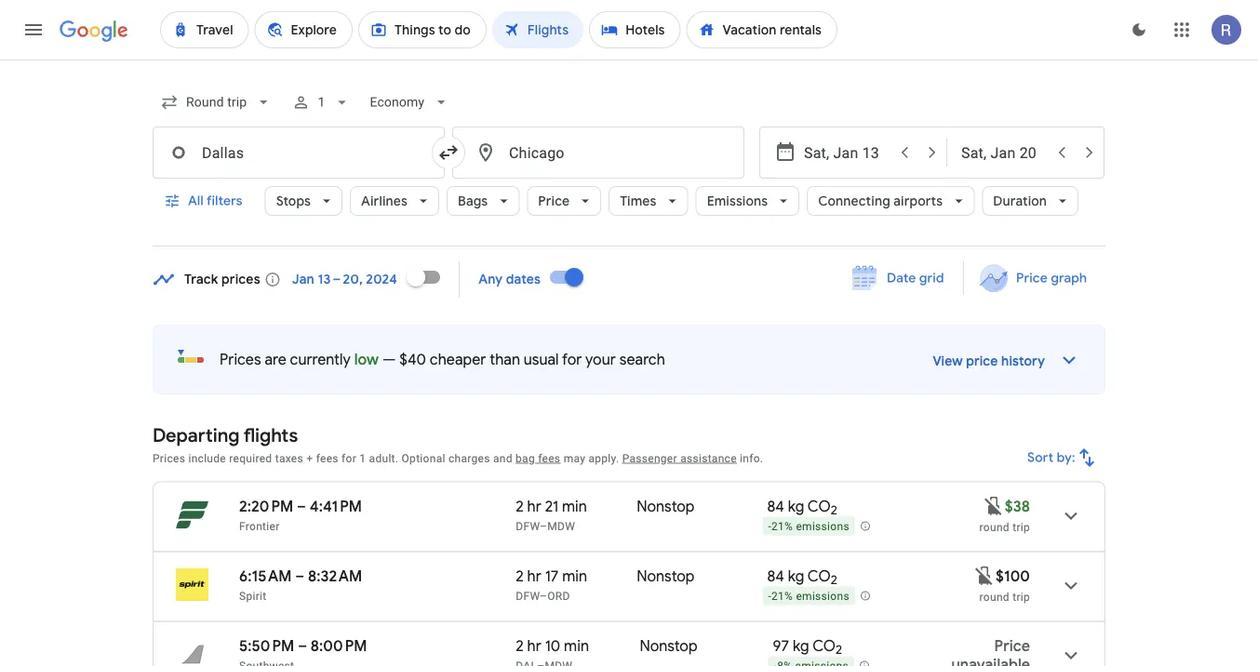 Task type: locate. For each thing, give the bounding box(es) containing it.
1 vertical spatial emissions
[[796, 590, 850, 603]]

2 84 from the top
[[767, 567, 785, 586]]

fees
[[316, 452, 339, 465], [538, 452, 561, 465]]

main menu image
[[22, 19, 45, 41]]

0 vertical spatial for
[[562, 350, 582, 370]]

– inside 2:20 pm – 4:41 pm frontier
[[297, 497, 306, 516]]

—
[[382, 350, 396, 370]]

0 vertical spatial min
[[562, 497, 587, 516]]

1 vertical spatial prices
[[153, 452, 185, 465]]

1 - from the top
[[768, 520, 772, 533]]

trip down $38
[[1013, 521, 1030, 534]]

emissions for $38
[[796, 520, 850, 533]]

round trip for $100
[[980, 591, 1030, 604]]

1 round trip from the top
[[980, 521, 1030, 534]]

prices for prices include required taxes + fees for 1 adult. optional charges and bag fees may apply. passenger assistance
[[153, 452, 185, 465]]

2
[[516, 497, 524, 516], [831, 503, 838, 519], [516, 567, 524, 586], [831, 573, 838, 588], [516, 637, 524, 656], [836, 642, 843, 658]]

17
[[545, 567, 559, 586]]

0 horizontal spatial fees
[[316, 452, 339, 465]]

round
[[980, 521, 1010, 534], [980, 591, 1010, 604]]

hr inside 2 hr 17 min dfw – ord
[[527, 567, 542, 586]]

hr for 21
[[527, 497, 542, 516]]

2 vertical spatial price
[[995, 637, 1030, 656]]

kg
[[788, 497, 805, 516], [788, 567, 805, 586], [793, 637, 809, 656]]

1 vertical spatial dfw
[[516, 590, 540, 603]]

0 vertical spatial emissions
[[796, 520, 850, 533]]

prices down departing
[[153, 452, 185, 465]]

times
[[620, 193, 657, 209]]

by:
[[1057, 450, 1076, 466]]

min right 17
[[562, 567, 587, 586]]

-21% emissions for $100
[[768, 590, 850, 603]]

2 dfw from the top
[[516, 590, 540, 603]]

for left your
[[562, 350, 582, 370]]

1 vertical spatial 1
[[360, 452, 366, 465]]

cheaper
[[430, 350, 486, 370]]

84
[[767, 497, 785, 516], [767, 567, 785, 586]]

for left adult. on the left bottom of page
[[342, 452, 356, 465]]

– left the arrival time: 4:41 pm. text field
[[297, 497, 306, 516]]

price unavailable
[[952, 637, 1030, 666]]

1
[[318, 94, 325, 110], [360, 452, 366, 465]]

2 round from the top
[[980, 591, 1010, 604]]

currently
[[290, 350, 351, 370]]

min inside 2 hr 17 min dfw – ord
[[562, 567, 587, 586]]

dfw left ord
[[516, 590, 540, 603]]

– down 17
[[540, 590, 547, 603]]

fees right +
[[316, 452, 339, 465]]

1 vertical spatial round
[[980, 591, 1010, 604]]

0 vertical spatial dfw
[[516, 520, 540, 533]]

2 -21% emissions from the top
[[768, 590, 850, 603]]

min for 2 hr 21 min
[[562, 497, 587, 516]]

your
[[586, 350, 616, 370]]

2 trip from the top
[[1013, 591, 1030, 604]]

hr
[[527, 497, 542, 516], [527, 567, 542, 586], [527, 637, 542, 656]]

round down this price for this flight doesn't include overhead bin access. if you need a carry-on bag, use the bags filter to update prices. icon
[[980, 521, 1010, 534]]

1 vertical spatial nonstop
[[637, 567, 695, 586]]

Departure time: 5:50 PM. text field
[[239, 637, 294, 656]]

flights
[[244, 423, 298, 447]]

departing flights
[[153, 423, 298, 447]]

min right 10
[[564, 637, 589, 656]]

1 vertical spatial trip
[[1013, 591, 1030, 604]]

1 horizontal spatial fees
[[538, 452, 561, 465]]

2 vertical spatial nonstop
[[640, 637, 698, 656]]

frontier
[[239, 520, 280, 533]]

round trip down this price for this flight doesn't include overhead bin access. if you need a carry-on bag, use the bags filter to update prices. icon
[[980, 521, 1030, 534]]

filters
[[207, 193, 243, 209]]

1 84 kg co 2 from the top
[[767, 497, 838, 519]]

2 hr 10 min
[[516, 637, 589, 656]]

1 vertical spatial 21%
[[772, 590, 793, 603]]

1 horizontal spatial for
[[562, 350, 582, 370]]

–
[[297, 497, 306, 516], [540, 520, 547, 533], [295, 567, 305, 586], [540, 590, 547, 603], [298, 637, 307, 656]]

0 vertical spatial 1
[[318, 94, 325, 110]]

84 kg co 2
[[767, 497, 838, 519], [767, 567, 838, 588]]

2 inside the 97 kg co 2
[[836, 642, 843, 658]]

2 21% from the top
[[772, 590, 793, 603]]

bag fees button
[[516, 452, 561, 465]]

0 vertical spatial trip
[[1013, 521, 1030, 534]]

times button
[[609, 179, 688, 223]]

0 vertical spatial nonstop
[[637, 497, 695, 516]]

– inside 6:15 am – 8:32 am spirit
[[295, 567, 305, 586]]

co for $38
[[808, 497, 831, 516]]

-
[[768, 520, 772, 533], [768, 590, 772, 603]]

- for 2 hr 21 min
[[768, 520, 772, 533]]

0 vertical spatial 84 kg co 2
[[767, 497, 838, 519]]

None search field
[[153, 80, 1106, 247]]

prices
[[222, 271, 260, 288]]

hr inside total duration 2 hr 10 min. element
[[527, 637, 542, 656]]

price inside 'button'
[[1016, 270, 1048, 287]]

round trip
[[980, 521, 1030, 534], [980, 591, 1030, 604]]

2 vertical spatial kg
[[793, 637, 809, 656]]

flight details. leaves dallas/fort worth international airport at 2:20 pm on saturday, january 13 and arrives at chicago midway international airport at 4:41 pm on saturday, january 13. image
[[1049, 494, 1094, 538]]

hr left 10
[[527, 637, 542, 656]]

leaves dallas/fort worth international airport at 2:20 pm on saturday, january 13 and arrives at chicago midway international airport at 4:41 pm on saturday, january 13. element
[[239, 497, 362, 516]]

track prices
[[184, 271, 260, 288]]

dfw left the mdw on the left
[[516, 520, 540, 533]]

Return text field
[[961, 128, 1047, 178]]

1 vertical spatial round trip
[[980, 591, 1030, 604]]

prices for prices are currently low — $40 cheaper than usual for your search
[[220, 350, 261, 370]]

21% for 2 hr 21 min
[[772, 520, 793, 533]]

1 trip from the top
[[1013, 521, 1030, 534]]

1 vertical spatial -
[[768, 590, 772, 603]]

$40
[[399, 350, 426, 370]]

0 vertical spatial price
[[538, 193, 570, 209]]

grid
[[920, 270, 945, 287]]

departing
[[153, 423, 240, 447]]

departing flights main content
[[153, 255, 1106, 666]]

2 vertical spatial co
[[813, 637, 836, 656]]

0 horizontal spatial 1
[[318, 94, 325, 110]]

trip
[[1013, 521, 1030, 534], [1013, 591, 1030, 604]]

1 vertical spatial 84
[[767, 567, 785, 586]]

– inside 2 hr 17 min dfw – ord
[[540, 590, 547, 603]]

1 vertical spatial kg
[[788, 567, 805, 586]]

0 vertical spatial nonstop flight. element
[[637, 497, 695, 519]]

1 vertical spatial 84 kg co 2
[[767, 567, 838, 588]]

8:32 am
[[308, 567, 362, 586]]

0 vertical spatial co
[[808, 497, 831, 516]]

dates
[[506, 271, 541, 288]]

round trip down $100
[[980, 591, 1030, 604]]

1 vertical spatial nonstop flight. element
[[637, 567, 695, 589]]

emissions
[[707, 193, 768, 209]]

2 vertical spatial nonstop flight. element
[[640, 637, 698, 658]]

0 vertical spatial 21%
[[772, 520, 793, 533]]

kg for $38
[[788, 497, 805, 516]]

3 hr from the top
[[527, 637, 542, 656]]

2 round trip from the top
[[980, 591, 1030, 604]]

– down 21
[[540, 520, 547, 533]]

min right 21
[[562, 497, 587, 516]]

100 US dollars text field
[[996, 567, 1030, 586]]

min inside 2 hr 21 min dfw – mdw
[[562, 497, 587, 516]]

change appearance image
[[1117, 7, 1162, 52]]

$38
[[1005, 497, 1030, 516]]

1 vertical spatial min
[[562, 567, 587, 586]]

airlines button
[[350, 179, 439, 223]]

1 21% from the top
[[772, 520, 793, 533]]

round down this price for this flight doesn't include overhead bin access. if you need a carry-on bag, use the bags filter to update prices. image
[[980, 591, 1010, 604]]

-21% emissions
[[768, 520, 850, 533], [768, 590, 850, 603]]

connecting
[[818, 193, 891, 209]]

emissions for $100
[[796, 590, 850, 603]]

1 vertical spatial -21% emissions
[[768, 590, 850, 603]]

dfw inside 2 hr 21 min dfw – mdw
[[516, 520, 540, 533]]

1 vertical spatial hr
[[527, 567, 542, 586]]

1 emissions from the top
[[796, 520, 850, 533]]

1 84 from the top
[[767, 497, 785, 516]]

prices left are
[[220, 350, 261, 370]]

2 inside 2 hr 17 min dfw – ord
[[516, 567, 524, 586]]

hr left 17
[[527, 567, 542, 586]]

1 horizontal spatial prices
[[220, 350, 261, 370]]

price inside 'popup button'
[[538, 193, 570, 209]]

1 horizontal spatial 1
[[360, 452, 366, 465]]

0 horizontal spatial prices
[[153, 452, 185, 465]]

1 hr from the top
[[527, 497, 542, 516]]

Departure time: 6:15 AM. text field
[[239, 567, 292, 586]]

price for price
[[538, 193, 570, 209]]

trip for $100
[[1013, 591, 1030, 604]]

– right 6:15 am
[[295, 567, 305, 586]]

connecting airports button
[[807, 179, 975, 223]]

hr inside 2 hr 21 min dfw – mdw
[[527, 497, 542, 516]]

price
[[538, 193, 570, 209], [1016, 270, 1048, 287], [995, 637, 1030, 656]]

0 vertical spatial round
[[980, 521, 1010, 534]]

all filters button
[[153, 179, 258, 223]]

1 round from the top
[[980, 521, 1010, 534]]

price left 'flight details. leaves dallas love field at 5:50 pm on saturday, january 13 and arrives at chicago midway international airport at 8:00 pm on saturday, january 13.' "image"
[[995, 637, 1030, 656]]

2 emissions from the top
[[796, 590, 850, 603]]

None text field
[[153, 127, 445, 179]]

total duration 2 hr 17 min. element
[[516, 567, 637, 589]]

2 hr from the top
[[527, 567, 542, 586]]

1 -21% emissions from the top
[[768, 520, 850, 533]]

1 vertical spatial price
[[1016, 270, 1048, 287]]

0 horizontal spatial for
[[342, 452, 356, 465]]

0 vertical spatial -21% emissions
[[768, 520, 850, 533]]

include
[[188, 452, 226, 465]]

nonstop flight. element
[[637, 497, 695, 519], [637, 567, 695, 589], [640, 637, 698, 658]]

price right bags popup button
[[538, 193, 570, 209]]

nonstop for 2 hr 10 min
[[640, 637, 698, 656]]

bag
[[516, 452, 535, 465]]

0 vertical spatial round trip
[[980, 521, 1030, 534]]

assistance
[[680, 452, 737, 465]]

min
[[562, 497, 587, 516], [562, 567, 587, 586], [564, 637, 589, 656]]

– for 4:41 pm
[[297, 497, 306, 516]]

84 kg co 2 for $38
[[767, 497, 838, 519]]

min for 2 hr 17 min
[[562, 567, 587, 586]]

dfw inside 2 hr 17 min dfw – ord
[[516, 590, 540, 603]]

2 vertical spatial hr
[[527, 637, 542, 656]]

2:20 pm
[[239, 497, 293, 516]]

loading results progress bar
[[0, 60, 1258, 63]]

– right 5:50 pm
[[298, 637, 307, 656]]

sort by: button
[[1020, 436, 1106, 480]]

price button
[[527, 179, 601, 223]]

flight details. leaves dallas/fort worth international airport at 6:15 am on saturday, january 13 and arrives at o'hare international airport at 8:32 am on saturday, january 13. image
[[1049, 564, 1094, 608]]

jan 13 – 20, 2024
[[292, 271, 398, 288]]

1 dfw from the top
[[516, 520, 540, 533]]

none text field inside search field
[[153, 127, 445, 179]]

0 vertical spatial kg
[[788, 497, 805, 516]]

round for $38
[[980, 521, 1010, 534]]

21
[[545, 497, 559, 516]]

stops button
[[265, 179, 343, 223]]

– for 8:32 am
[[295, 567, 305, 586]]

2 - from the top
[[768, 590, 772, 603]]

price left graph
[[1016, 270, 1048, 287]]

price inside price unavailable
[[995, 637, 1030, 656]]

0 vertical spatial hr
[[527, 497, 542, 516]]

hr left 21
[[527, 497, 542, 516]]

trip down $100
[[1013, 591, 1030, 604]]

co for $100
[[808, 567, 831, 586]]

Arrival time: 4:41 PM. text field
[[310, 497, 362, 516]]

0 vertical spatial -
[[768, 520, 772, 533]]

fees right bag
[[538, 452, 561, 465]]

97 kg co 2
[[773, 637, 843, 658]]

None field
[[153, 86, 280, 119], [362, 86, 458, 119], [153, 86, 280, 119], [362, 86, 458, 119]]

prices
[[220, 350, 261, 370], [153, 452, 185, 465]]

Departure text field
[[804, 128, 890, 178]]

1 vertical spatial for
[[342, 452, 356, 465]]

ord
[[547, 590, 570, 603]]

nonstop flight. element for 2 hr 17 min
[[637, 567, 695, 589]]

None text field
[[452, 127, 745, 179]]

2 84 kg co 2 from the top
[[767, 567, 838, 588]]

1 vertical spatial co
[[808, 567, 831, 586]]

dfw
[[516, 520, 540, 533], [516, 590, 540, 603]]

6:15 am
[[239, 567, 292, 586]]

0 vertical spatial 84
[[767, 497, 785, 516]]

– inside 2 hr 21 min dfw – mdw
[[540, 520, 547, 533]]

0 vertical spatial prices
[[220, 350, 261, 370]]

co
[[808, 497, 831, 516], [808, 567, 831, 586], [813, 637, 836, 656]]

mdw
[[547, 520, 575, 533]]

2 vertical spatial min
[[564, 637, 589, 656]]



Task type: describe. For each thing, give the bounding box(es) containing it.
5:50 pm
[[239, 637, 294, 656]]

97
[[773, 637, 789, 656]]

this price for this flight doesn't include overhead bin access. if you need a carry-on bag, use the bags filter to update prices. image
[[974, 565, 996, 587]]

optional
[[402, 452, 446, 465]]

dfw for 2 hr 17 min
[[516, 590, 540, 603]]

track
[[184, 271, 218, 288]]

all filters
[[188, 193, 243, 209]]

6:15 am – 8:32 am spirit
[[239, 567, 362, 603]]

unavailable
[[952, 655, 1030, 666]]

84 for 2 hr 17 min
[[767, 567, 785, 586]]

date
[[887, 270, 916, 287]]

Departure time: 2:20 PM. text field
[[239, 497, 293, 516]]

usual
[[524, 350, 559, 370]]

price graph button
[[968, 262, 1102, 295]]

required
[[229, 452, 272, 465]]

5:50 pm – 8:00 pm
[[239, 637, 367, 656]]

– for 8:00 pm
[[298, 637, 307, 656]]

view price history image
[[1047, 338, 1092, 383]]

84 for 2 hr 21 min
[[767, 497, 785, 516]]

graph
[[1051, 270, 1087, 287]]

learn more about tracked prices image
[[264, 271, 281, 288]]

total duration 2 hr 10 min. element
[[516, 637, 640, 658]]

and
[[493, 452, 513, 465]]

dfw for 2 hr 21 min
[[516, 520, 540, 533]]

price for price unavailable
[[995, 637, 1030, 656]]

may
[[564, 452, 586, 465]]

duration button
[[982, 179, 1079, 223]]

swap origin and destination. image
[[437, 141, 460, 164]]

2 fees from the left
[[538, 452, 561, 465]]

-21% emissions for $38
[[768, 520, 850, 533]]

sort
[[1028, 450, 1054, 466]]

38 US dollars text field
[[1005, 497, 1030, 516]]

view
[[933, 353, 963, 370]]

are
[[265, 350, 286, 370]]

duration
[[993, 193, 1047, 209]]

leaves dallas love field at 5:50 pm on saturday, january 13 and arrives at chicago midway international airport at 8:00 pm on saturday, january 13. element
[[239, 637, 367, 656]]

total duration 2 hr 21 min. element
[[516, 497, 637, 519]]

history
[[1002, 353, 1045, 370]]

connecting airports
[[818, 193, 943, 209]]

+
[[306, 452, 313, 465]]

trip for $38
[[1013, 521, 1030, 534]]

10
[[545, 637, 561, 656]]

$100
[[996, 567, 1030, 586]]

co inside the 97 kg co 2
[[813, 637, 836, 656]]

1 inside 'popup button'
[[318, 94, 325, 110]]

airports
[[894, 193, 943, 209]]

price graph
[[1016, 270, 1087, 287]]

passenger assistance button
[[622, 452, 737, 465]]

nonstop flight. element for 2 hr 21 min
[[637, 497, 695, 519]]

price for price graph
[[1016, 270, 1048, 287]]

4:41 pm
[[310, 497, 362, 516]]

adult.
[[369, 452, 399, 465]]

stops
[[276, 193, 311, 209]]

date grid button
[[839, 262, 959, 295]]

apply.
[[589, 452, 619, 465]]

kg inside the 97 kg co 2
[[793, 637, 809, 656]]

1 inside departing flights main content
[[360, 452, 366, 465]]

Arrival time: 8:00 PM. text field
[[311, 637, 367, 656]]

this price for this flight doesn't include overhead bin access. if you need a carry-on bag, use the bags filter to update prices. image
[[983, 495, 1005, 517]]

bags
[[458, 193, 488, 209]]

jan
[[292, 271, 315, 288]]

2:20 pm – 4:41 pm frontier
[[239, 497, 362, 533]]

leaves dallas/fort worth international airport at 6:15 am on saturday, january 13 and arrives at o'hare international airport at 8:32 am on saturday, january 13. element
[[239, 567, 362, 586]]

airlines
[[361, 193, 408, 209]]

date grid
[[887, 270, 945, 287]]

2024
[[366, 271, 398, 288]]

prices are currently low — $40 cheaper than usual for your search
[[220, 350, 665, 370]]

any dates
[[479, 271, 541, 288]]

low
[[354, 350, 379, 370]]

84 kg co 2 for $100
[[767, 567, 838, 588]]

price
[[966, 353, 998, 370]]

hr for 17
[[527, 567, 542, 586]]

sort by:
[[1028, 450, 1076, 466]]

prices include required taxes + fees for 1 adult. optional charges and bag fees may apply. passenger assistance
[[153, 452, 737, 465]]

13 – 20,
[[318, 271, 363, 288]]

bags button
[[447, 179, 520, 223]]

find the best price region
[[153, 255, 1106, 310]]

all
[[188, 193, 204, 209]]

- for 2 hr 17 min
[[768, 590, 772, 603]]

2 hr 21 min dfw – mdw
[[516, 497, 587, 533]]

2 hr 17 min dfw – ord
[[516, 567, 587, 603]]

nonstop for 2 hr 17 min
[[637, 567, 695, 586]]

none search field containing all filters
[[153, 80, 1106, 247]]

nonstop flight. element for 2 hr 10 min
[[640, 637, 698, 658]]

kg for $100
[[788, 567, 805, 586]]

charges
[[449, 452, 490, 465]]

nonstop for 2 hr 21 min
[[637, 497, 695, 516]]

flight details. leaves dallas love field at 5:50 pm on saturday, january 13 and arrives at chicago midway international airport at 8:00 pm on saturday, january 13. image
[[1049, 633, 1094, 666]]

21% for 2 hr 17 min
[[772, 590, 793, 603]]

search
[[620, 350, 665, 370]]

than
[[490, 350, 520, 370]]

8:00 pm
[[311, 637, 367, 656]]

2 inside 2 hr 21 min dfw – mdw
[[516, 497, 524, 516]]

spirit
[[239, 590, 267, 603]]

any
[[479, 271, 503, 288]]

emissions button
[[696, 179, 800, 223]]

1 fees from the left
[[316, 452, 339, 465]]

passenger
[[622, 452, 677, 465]]

Arrival time: 8:32 AM. text field
[[308, 567, 362, 586]]

1 button
[[284, 80, 359, 125]]

view price history
[[933, 353, 1045, 370]]

hr for 10
[[527, 637, 542, 656]]

round for $100
[[980, 591, 1010, 604]]

taxes
[[275, 452, 303, 465]]

round trip for $38
[[980, 521, 1030, 534]]



Task type: vqa. For each thing, say whether or not it's contained in the screenshot.
Google image
no



